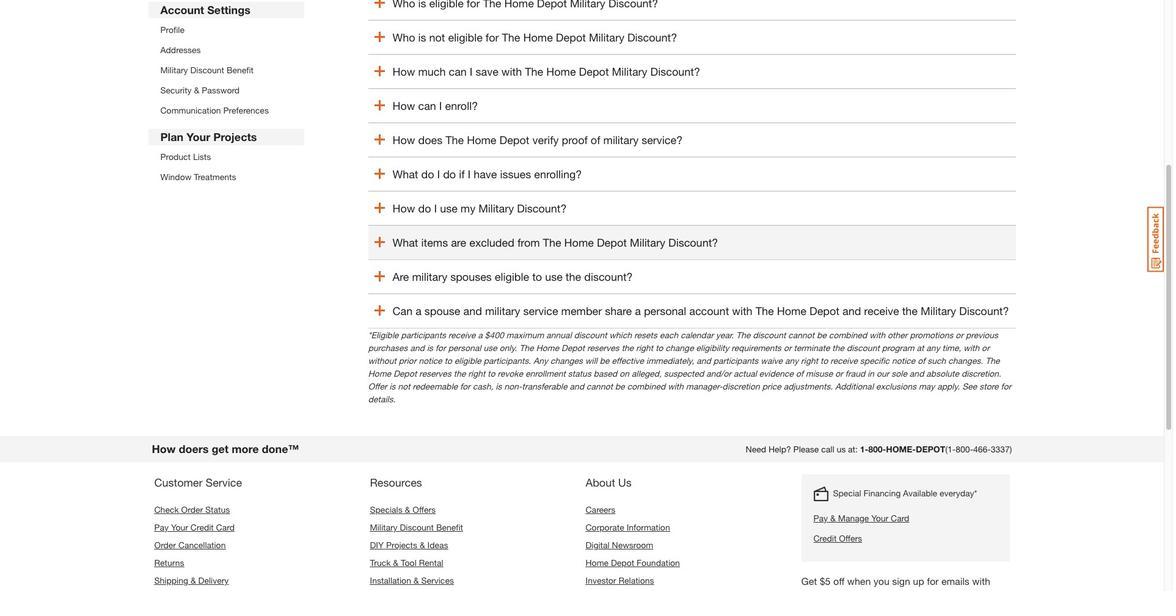 Task type: locate. For each thing, give the bounding box(es) containing it.
1 horizontal spatial a
[[478, 330, 483, 341]]

0 vertical spatial of
[[591, 133, 600, 147]]

2 vertical spatial right
[[468, 369, 485, 379]]

shipping & delivery link
[[154, 576, 229, 586]]

do for use
[[418, 202, 431, 215]]

0 horizontal spatial combined
[[627, 381, 665, 392]]

details.
[[368, 394, 396, 405]]

discount? inside 'dropdown button'
[[627, 31, 677, 44]]

0 vertical spatial projects
[[213, 130, 257, 144]]

1 vertical spatial military
[[412, 270, 447, 284]]

i left enroll?
[[439, 99, 442, 113]]

notice up sole
[[892, 356, 915, 366]]

0 vertical spatial receive
[[864, 305, 899, 318]]

with up the year.
[[732, 305, 753, 318]]

us
[[618, 476, 632, 490]]

discount up security & password
[[190, 65, 224, 75]]

or up time,
[[956, 330, 963, 341]]

0 horizontal spatial card
[[216, 523, 235, 533]]

time,
[[942, 343, 961, 353]]

how for how can i enroll?
[[393, 99, 415, 113]]

does
[[418, 133, 442, 147]]

use down what items are excluded from the home depot military discount?
[[545, 270, 563, 284]]

eligible up save
[[448, 31, 483, 44]]

account
[[689, 305, 729, 318]]

0 horizontal spatial a
[[416, 305, 422, 318]]

0 vertical spatial be
[[817, 330, 827, 341]]

how much can i save with the home depot military discount? button
[[368, 55, 1016, 89]]

2 vertical spatial eligible
[[454, 356, 481, 366]]

military discount benefit link up security & password
[[160, 65, 254, 75]]

be up terminate
[[817, 330, 827, 341]]

right down terminate
[[801, 356, 818, 366]]

truck & tool rental
[[370, 558, 443, 568]]

discount? up 'previous'
[[959, 305, 1009, 318]]

the inside are military spouses eligible to use the discount? dropdown button
[[566, 270, 581, 284]]

2 horizontal spatial receive
[[864, 305, 899, 318]]

delivery
[[198, 576, 229, 586]]

1 horizontal spatial military
[[485, 305, 520, 318]]

& for truck & tool rental
[[393, 558, 399, 568]]

1 horizontal spatial order
[[181, 505, 203, 515]]

offer
[[368, 381, 387, 392]]

apply.
[[937, 381, 960, 392]]

military left service?
[[603, 133, 639, 147]]

a right the "share"
[[635, 305, 641, 318]]

receive
[[864, 305, 899, 318], [448, 330, 476, 341], [830, 356, 858, 366]]

security & password
[[160, 85, 240, 95]]

if
[[459, 168, 465, 181]]

can right much
[[449, 65, 467, 78]]

use inside "*eligible participants receive a $400 maximum annual discount which resets each calendar year. the discount cannot be combined with other promotions or previous purchases and is for personal use only. the home depot reserves the right to change eligibility requirements or terminate the discount program at any time, with or without prior notice to eligible participants. any changes will be effective immediately, and participants waive any right to receive specific notice of such changes. the home depot reserves the right to revoke enrollment status based on alleged, suspected and/or actual evidence of misuse or fraud in our sole and absolute discretion. offer is not redeemable for cash, is non-transferable and cannot be combined with manager-discretion price adjustments. additional exclusions may apply. see store for details."
[[483, 343, 497, 353]]

credit down pay & manage your card
[[814, 534, 837, 544]]

0 horizontal spatial discount
[[574, 330, 607, 341]]

credit up cancellation
[[191, 523, 214, 533]]

with left "other"
[[870, 330, 885, 341]]

receive down "spouse"
[[448, 330, 476, 341]]

0 horizontal spatial 800-
[[868, 444, 886, 455]]

2 vertical spatial use
[[483, 343, 497, 353]]

1 vertical spatial participants
[[713, 356, 758, 366]]

or left terminate
[[784, 343, 792, 353]]

depot inside 'dropdown button'
[[556, 31, 586, 44]]

2 horizontal spatial use
[[545, 270, 563, 284]]

0 horizontal spatial personal
[[448, 343, 481, 353]]

1 horizontal spatial offers
[[839, 534, 862, 544]]

1 vertical spatial personal
[[448, 343, 481, 353]]

card up credit offers 'link'
[[891, 513, 909, 524]]

participants up actual
[[713, 356, 758, 366]]

digital
[[586, 540, 610, 551]]

and up may
[[910, 369, 924, 379]]

with up changes.
[[964, 343, 979, 353]]

eligible inside 'dropdown button'
[[448, 31, 483, 44]]

0 horizontal spatial credit
[[191, 523, 214, 533]]

how for how does the home depot verify proof of military service?
[[393, 133, 415, 147]]

home inside 'dropdown button'
[[523, 31, 553, 44]]

2 vertical spatial be
[[615, 381, 625, 392]]

0 vertical spatial what
[[393, 168, 418, 181]]

1 vertical spatial benefit
[[436, 523, 463, 533]]

are
[[393, 270, 409, 284]]

0 vertical spatial offers
[[413, 505, 436, 515]]

are
[[451, 236, 466, 250]]

any
[[533, 356, 548, 366]]

excluded
[[469, 236, 514, 250]]

a left '$400'
[[478, 330, 483, 341]]

& left delivery
[[191, 576, 196, 586]]

1 vertical spatial use
[[545, 270, 563, 284]]

not inside 'dropdown button'
[[429, 31, 445, 44]]

benefit
[[227, 65, 254, 75], [436, 523, 463, 533]]

home up any
[[536, 343, 559, 353]]

is
[[418, 31, 426, 44], [427, 343, 433, 353], [389, 381, 396, 392], [496, 381, 502, 392]]

more
[[232, 443, 259, 456]]

product lists
[[160, 152, 211, 162]]

effective
[[612, 356, 644, 366]]

1-
[[860, 444, 868, 455]]

receive up "other"
[[864, 305, 899, 318]]

suspected
[[664, 369, 704, 379]]

home up have
[[467, 133, 496, 147]]

2 what from the top
[[393, 236, 418, 250]]

1 vertical spatial military discount benefit link
[[370, 523, 463, 533]]

can a spouse and military service member share a personal account with the home depot and receive the military discount?
[[393, 305, 1009, 318]]

1 vertical spatial credit
[[814, 534, 837, 544]]

receive inside can a spouse and military service member share a personal account with the home depot and receive the military discount? dropdown button
[[864, 305, 899, 318]]

cannot down based
[[586, 381, 613, 392]]

0 vertical spatial military discount benefit link
[[160, 65, 254, 75]]

0 vertical spatial participants
[[401, 330, 446, 341]]

i for use
[[434, 202, 437, 215]]

1 vertical spatial not
[[398, 381, 410, 392]]

0 horizontal spatial of
[[591, 133, 600, 147]]

i for do
[[437, 168, 440, 181]]

manage
[[838, 513, 869, 524]]

order up returns link
[[154, 540, 176, 551]]

discount up will
[[574, 330, 607, 341]]

can left enroll?
[[418, 99, 436, 113]]

reserves up redeemable
[[419, 369, 451, 379]]

discount up diy projects & ideas
[[400, 523, 434, 533]]

your
[[186, 130, 210, 144], [871, 513, 889, 524], [171, 523, 188, 533]]

military discount benefit link up diy projects & ideas
[[370, 523, 463, 533]]

1 horizontal spatial personal
[[644, 305, 686, 318]]

0 vertical spatial order
[[181, 505, 203, 515]]

how for how doers get more done™
[[152, 443, 176, 456]]

what down does
[[393, 168, 418, 181]]

benefit up password
[[227, 65, 254, 75]]

1 horizontal spatial pay
[[814, 513, 828, 524]]

1 vertical spatial reserves
[[419, 369, 451, 379]]

and
[[463, 305, 482, 318], [843, 305, 861, 318], [410, 343, 425, 353], [697, 356, 711, 366], [910, 369, 924, 379], [570, 381, 584, 392], [837, 590, 854, 591]]

eligible for not
[[448, 31, 483, 44]]

& left manage
[[830, 513, 836, 524]]

1 horizontal spatial use
[[483, 343, 497, 353]]

is right who
[[418, 31, 426, 44]]

1 horizontal spatial not
[[429, 31, 445, 44]]

the up redeemable
[[454, 369, 466, 379]]

with right save
[[502, 65, 522, 78]]

& for specials & offers
[[405, 505, 410, 515]]

1 vertical spatial can
[[418, 99, 436, 113]]

0 vertical spatial discount
[[190, 65, 224, 75]]

0 vertical spatial use
[[440, 202, 458, 215]]

additional
[[835, 381, 874, 392]]

help?
[[769, 444, 791, 455]]

and down off
[[837, 590, 854, 591]]

1 vertical spatial military discount benefit
[[370, 523, 463, 533]]

and down eligibility
[[697, 356, 711, 366]]

personal up cash,
[[448, 343, 481, 353]]

window
[[160, 172, 191, 182]]

& right security
[[194, 85, 199, 95]]

2 horizontal spatial a
[[635, 305, 641, 318]]

how can i enroll?
[[393, 99, 478, 113]]

military
[[589, 31, 624, 44], [160, 65, 188, 75], [612, 65, 647, 78], [479, 202, 514, 215], [630, 236, 665, 250], [921, 305, 956, 318], [370, 523, 398, 533]]

eligible for spouses
[[495, 270, 529, 284]]

communication preferences
[[160, 105, 269, 115]]

pay your credit card
[[154, 523, 235, 533]]

1 horizontal spatial military discount benefit link
[[370, 523, 463, 533]]

offers down manage
[[839, 534, 862, 544]]

& left tool
[[393, 558, 399, 568]]

maximum
[[506, 330, 544, 341]]

benefit up ideas
[[436, 523, 463, 533]]

personal inside dropdown button
[[644, 305, 686, 318]]

1 what from the top
[[393, 168, 418, 181]]

for right up
[[927, 576, 939, 587]]

receive up fraud
[[830, 356, 858, 366]]

at:
[[848, 444, 858, 455]]

offers right specials
[[413, 505, 436, 515]]

and down status
[[570, 381, 584, 392]]

profile
[[160, 24, 184, 35]]

home up how much can i save with the home depot military discount? at the top
[[523, 31, 553, 44]]

and right "spouse"
[[463, 305, 482, 318]]

0 vertical spatial military discount benefit
[[160, 65, 254, 75]]

special financing available everyday*
[[833, 488, 977, 499]]

0 horizontal spatial cannot
[[586, 381, 613, 392]]

0 vertical spatial personal
[[644, 305, 686, 318]]

right up cash,
[[468, 369, 485, 379]]

1 horizontal spatial benefit
[[436, 523, 463, 533]]

1 horizontal spatial 800-
[[956, 444, 973, 455]]

your up order cancellation
[[171, 523, 188, 533]]

0 horizontal spatial use
[[440, 202, 458, 215]]

what
[[393, 168, 418, 181], [393, 236, 418, 250]]

0 vertical spatial not
[[429, 31, 445, 44]]

1 horizontal spatial notice
[[892, 356, 915, 366]]

with inside get $5 off when you sign up for emails with savings and tips.
[[972, 576, 990, 587]]

offers inside 'link'
[[839, 534, 862, 544]]

order up pay your credit card
[[181, 505, 203, 515]]

do for do
[[421, 168, 434, 181]]

requirements
[[731, 343, 781, 353]]

1 vertical spatial what
[[393, 236, 418, 250]]

purchases
[[368, 343, 408, 353]]

0 vertical spatial credit
[[191, 523, 214, 533]]

feedback link image
[[1148, 207, 1164, 273]]

how for how do i use my military discount?
[[393, 202, 415, 215]]

cannot up terminate
[[788, 330, 815, 341]]

eligible up cash,
[[454, 356, 481, 366]]

eligible inside "*eligible participants receive a $400 maximum annual discount which resets each calendar year. the discount cannot be combined with other promotions or previous purchases and is for personal use only. the home depot reserves the right to change eligibility requirements or terminate the discount program at any time, with or without prior notice to eligible participants. any changes will be effective immediately, and participants waive any right to receive specific notice of such changes. the home depot reserves the right to revoke enrollment status based on alleged, suspected and/or actual evidence of misuse or fraud in our sole and absolute discretion. offer is not redeemable for cash, is non-transferable and cannot be combined with manager-discretion price adjustments. additional exclusions may apply. see store for details."
[[454, 356, 481, 366]]

do inside how do i use my military discount? dropdown button
[[418, 202, 431, 215]]

2 vertical spatial of
[[796, 369, 803, 379]]

0 horizontal spatial notice
[[419, 356, 442, 366]]

changes.
[[948, 356, 983, 366]]

product
[[160, 152, 191, 162]]

not right who
[[429, 31, 445, 44]]

check
[[154, 505, 179, 515]]

& for shipping & delivery
[[191, 576, 196, 586]]

investor
[[586, 576, 616, 586]]

1 vertical spatial eligible
[[495, 270, 529, 284]]

credit offers
[[814, 534, 862, 544]]

with right emails
[[972, 576, 990, 587]]

0 vertical spatial reserves
[[587, 343, 619, 353]]

for right store
[[1001, 381, 1011, 392]]

1 horizontal spatial military discount benefit
[[370, 523, 463, 533]]

1 horizontal spatial right
[[636, 343, 653, 353]]

0 horizontal spatial pay
[[154, 523, 169, 533]]

0 vertical spatial any
[[926, 343, 940, 353]]

year.
[[716, 330, 734, 341]]

or
[[956, 330, 963, 341], [784, 343, 792, 353], [982, 343, 990, 353], [835, 369, 843, 379]]

depot
[[556, 31, 586, 44], [579, 65, 609, 78], [500, 133, 529, 147], [597, 236, 627, 250], [810, 305, 840, 318], [561, 343, 585, 353], [393, 369, 417, 379], [611, 558, 634, 568]]

the inside 'dropdown button'
[[502, 31, 520, 44]]

i left if
[[437, 168, 440, 181]]

careers link
[[586, 505, 615, 515]]

1 vertical spatial combined
[[627, 381, 665, 392]]

military up '$400'
[[485, 305, 520, 318]]

security & password link
[[160, 85, 240, 95]]

a
[[416, 305, 422, 318], [635, 305, 641, 318], [478, 330, 483, 341]]

0 horizontal spatial be
[[600, 356, 609, 366]]

combined down alleged,
[[627, 381, 665, 392]]

eligible down from
[[495, 270, 529, 284]]

discount up specific
[[847, 343, 880, 353]]

projects up truck & tool rental
[[386, 540, 417, 551]]

personal inside "*eligible participants receive a $400 maximum annual discount which resets each calendar year. the discount cannot be combined with other promotions or previous purchases and is for personal use only. the home depot reserves the right to change eligibility requirements or terminate the discount program at any time, with or without prior notice to eligible participants. any changes will be effective immediately, and participants waive any right to receive specific notice of such changes. the home depot reserves the right to revoke enrollment status based on alleged, suspected and/or actual evidence of misuse or fraud in our sole and absolute discretion. offer is not redeemable for cash, is non-transferable and cannot be combined with manager-discretion price adjustments. additional exclusions may apply. see store for details."
[[448, 343, 481, 353]]

0 horizontal spatial military discount benefit
[[160, 65, 254, 75]]

any right at
[[926, 343, 940, 353]]

specific
[[860, 356, 890, 366]]

military discount benefit
[[160, 65, 254, 75], [370, 523, 463, 533]]

is up redeemable
[[427, 343, 433, 353]]

not inside "*eligible participants receive a $400 maximum annual discount which resets each calendar year. the discount cannot be combined with other promotions or previous purchases and is for personal use only. the home depot reserves the right to change eligibility requirements or terminate the discount program at any time, with or without prior notice to eligible participants. any changes will be effective immediately, and participants waive any right to receive specific notice of such changes. the home depot reserves the right to revoke enrollment status based on alleged, suspected and/or actual evidence of misuse or fraud in our sole and absolute discretion. offer is not redeemable for cash, is non-transferable and cannot be combined with manager-discretion price adjustments. additional exclusions may apply. see store for details."
[[398, 381, 410, 392]]

corporate
[[586, 523, 624, 533]]

0 vertical spatial cannot
[[788, 330, 815, 341]]

eligible inside dropdown button
[[495, 270, 529, 284]]

communication
[[160, 105, 221, 115]]

be up based
[[600, 356, 609, 366]]

1 vertical spatial cannot
[[586, 381, 613, 392]]

*eligible
[[368, 330, 399, 341]]

see
[[962, 381, 977, 392]]

the
[[566, 270, 581, 284], [902, 305, 918, 318], [622, 343, 634, 353], [832, 343, 844, 353], [454, 369, 466, 379]]

of down at
[[918, 356, 925, 366]]

resources
[[370, 476, 422, 490]]

1 horizontal spatial projects
[[386, 540, 417, 551]]

terminate
[[794, 343, 830, 353]]

& down tool
[[414, 576, 419, 586]]

participants
[[401, 330, 446, 341], [713, 356, 758, 366]]

to up service
[[532, 270, 542, 284]]

1 horizontal spatial of
[[796, 369, 803, 379]]

personal up each
[[644, 305, 686, 318]]

settings
[[207, 3, 250, 16]]

military discount benefit up diy projects & ideas
[[370, 523, 463, 533]]

participants up the prior
[[401, 330, 446, 341]]

1 vertical spatial order
[[154, 540, 176, 551]]

1 horizontal spatial credit
[[814, 534, 837, 544]]

home
[[523, 31, 553, 44], [546, 65, 576, 78], [467, 133, 496, 147], [564, 236, 594, 250], [777, 305, 807, 318], [536, 343, 559, 353], [368, 369, 391, 379], [586, 558, 609, 568]]

1 horizontal spatial cannot
[[788, 330, 815, 341]]

of right "proof"
[[591, 133, 600, 147]]

pay up credit offers
[[814, 513, 828, 524]]

for up save
[[486, 31, 499, 44]]

and inside get $5 off when you sign up for emails with savings and tips.
[[837, 590, 854, 591]]

0 horizontal spatial benefit
[[227, 65, 254, 75]]

plan your projects
[[160, 130, 257, 144]]

evidence
[[759, 369, 794, 379]]

2 horizontal spatial discount
[[847, 343, 880, 353]]

what left items
[[393, 236, 418, 250]]

0 vertical spatial eligible
[[448, 31, 483, 44]]

status
[[568, 369, 591, 379]]

ideas
[[427, 540, 448, 551]]

pay
[[814, 513, 828, 524], [154, 523, 169, 533]]

pay & manage your card
[[814, 513, 909, 524]]

i
[[470, 65, 473, 78], [439, 99, 442, 113], [437, 168, 440, 181], [468, 168, 471, 181], [434, 202, 437, 215]]

2 horizontal spatial be
[[817, 330, 827, 341]]

2 horizontal spatial right
[[801, 356, 818, 366]]

card down status
[[216, 523, 235, 533]]

specials & offers link
[[370, 505, 436, 515]]

to up misuse
[[820, 356, 828, 366]]

0 horizontal spatial reserves
[[419, 369, 451, 379]]

done™
[[262, 443, 299, 456]]

notice right the prior
[[419, 356, 442, 366]]

notice
[[419, 356, 442, 366], [892, 356, 915, 366]]



Task type: vqa. For each thing, say whether or not it's contained in the screenshot.
Me
no



Task type: describe. For each thing, give the bounding box(es) containing it.
how can i enroll? button
[[368, 89, 1016, 123]]

enrolling?
[[534, 168, 582, 181]]

account settings
[[160, 3, 250, 16]]

corporate information
[[586, 523, 670, 533]]

without
[[368, 356, 396, 366]]

program
[[882, 343, 914, 353]]

*eligible participants receive a $400 maximum annual discount which resets each calendar year. the discount cannot be combined with other promotions or previous purchases and is for personal use only. the home depot reserves the right to change eligibility requirements or terminate the discount program at any time, with or without prior notice to eligible participants. any changes will be effective immediately, and participants waive any right to receive specific notice of such changes. the home depot reserves the right to revoke enrollment status based on alleged, suspected and/or actual evidence of misuse or fraud in our sole and absolute discretion. offer is not redeemable for cash, is non-transferable and cannot be combined with manager-discretion price adjustments. additional exclusions may apply. see store for details.
[[368, 330, 1011, 405]]

returns
[[154, 558, 184, 568]]

relations
[[619, 576, 654, 586]]

with down suspected
[[668, 381, 684, 392]]

pay for pay your credit card
[[154, 523, 169, 533]]

who
[[393, 31, 415, 44]]

1 vertical spatial right
[[801, 356, 818, 366]]

everyday*
[[940, 488, 977, 499]]

get
[[212, 443, 229, 456]]

absolute
[[926, 369, 959, 379]]

0 horizontal spatial discount
[[190, 65, 224, 75]]

participants.
[[484, 356, 531, 366]]

cash,
[[473, 381, 493, 392]]

home up offer
[[368, 369, 391, 379]]

2 800- from the left
[[956, 444, 973, 455]]

adjustments.
[[784, 381, 833, 392]]

to inside are military spouses eligible to use the discount? dropdown button
[[532, 270, 542, 284]]

to down each
[[656, 343, 663, 353]]

is right offer
[[389, 381, 396, 392]]

financing
[[864, 488, 901, 499]]

service?
[[642, 133, 683, 147]]

1 horizontal spatial be
[[615, 381, 625, 392]]

home-
[[886, 444, 916, 455]]

installation
[[370, 576, 411, 586]]

waive
[[761, 356, 783, 366]]

home down digital
[[586, 558, 609, 568]]

corporate information link
[[586, 523, 670, 533]]

0 horizontal spatial military
[[412, 270, 447, 284]]

of inside dropdown button
[[591, 133, 600, 147]]

0 vertical spatial can
[[449, 65, 467, 78]]

off
[[833, 576, 845, 587]]

spouse
[[425, 305, 460, 318]]

and up specific
[[843, 305, 861, 318]]

0 horizontal spatial participants
[[401, 330, 446, 341]]

installation & services link
[[370, 576, 454, 586]]

to up cash,
[[488, 369, 495, 379]]

prior
[[399, 356, 416, 366]]

is left non-
[[496, 381, 502, 392]]

$400
[[485, 330, 504, 341]]

get $5 off when you sign up for emails with savings and tips.
[[801, 576, 990, 591]]

i left save
[[470, 65, 473, 78]]

services
[[421, 576, 454, 586]]

i for enroll?
[[439, 99, 442, 113]]

discount? up from
[[517, 202, 567, 215]]

1 vertical spatial be
[[600, 356, 609, 366]]

treatments
[[194, 172, 236, 182]]

the right terminate
[[832, 343, 844, 353]]

need
[[746, 444, 766, 455]]

investor relations link
[[586, 576, 654, 586]]

1 horizontal spatial discount
[[753, 330, 786, 341]]

save
[[476, 65, 499, 78]]

the up effective
[[622, 343, 634, 353]]

resets
[[634, 330, 657, 341]]

about
[[586, 476, 615, 490]]

how for how much can i save with the home depot military discount?
[[393, 65, 415, 78]]

& for pay & manage your card
[[830, 513, 836, 524]]

for left cash,
[[460, 381, 470, 392]]

0 horizontal spatial can
[[418, 99, 436, 113]]

exclusions
[[876, 381, 916, 392]]

credit inside 'link'
[[814, 534, 837, 544]]

in
[[868, 369, 874, 379]]

military inside 'dropdown button'
[[589, 31, 624, 44]]

& for security & password
[[194, 85, 199, 95]]

investor relations
[[586, 576, 654, 586]]

fraud
[[845, 369, 865, 379]]

share
[[605, 305, 632, 318]]

& left ideas
[[420, 540, 425, 551]]

customer
[[154, 476, 203, 490]]

1 vertical spatial of
[[918, 356, 925, 366]]

discount? up are military spouses eligible to use the discount? dropdown button
[[668, 236, 718, 250]]

for inside get $5 off when you sign up for emails with savings and tips.
[[927, 576, 939, 587]]

security
[[160, 85, 192, 95]]

diy projects & ideas link
[[370, 540, 448, 551]]

available
[[903, 488, 937, 499]]

your for plan your projects
[[186, 130, 210, 144]]

the inside can a spouse and military service member share a personal account with the home depot and receive the military discount? dropdown button
[[902, 305, 918, 318]]

0 vertical spatial military
[[603, 133, 639, 147]]

sole
[[892, 369, 907, 379]]

proof
[[562, 133, 588, 147]]

specials & offers
[[370, 505, 436, 515]]

diy
[[370, 540, 384, 551]]

how does the home depot verify proof of military service? button
[[368, 123, 1016, 157]]

who is not eligible for the home depot military discount?
[[393, 31, 677, 44]]

how doers get more done™
[[152, 443, 299, 456]]

careers
[[586, 505, 615, 515]]

what for what do i do if i have issues enrolling?
[[393, 168, 418, 181]]

are military spouses eligible to use the discount? button
[[368, 260, 1016, 294]]

& for installation & services
[[414, 576, 419, 586]]

or left fraud
[[835, 369, 843, 379]]

1 horizontal spatial reserves
[[587, 343, 619, 353]]

shipping
[[154, 576, 188, 586]]

how much can i save with the home depot military discount?
[[393, 65, 700, 78]]

1 vertical spatial projects
[[386, 540, 417, 551]]

enroll?
[[445, 99, 478, 113]]

0 vertical spatial right
[[636, 343, 653, 353]]

window treatments link
[[160, 172, 236, 182]]

when
[[847, 576, 871, 587]]

to up redeemable
[[444, 356, 452, 366]]

alleged,
[[632, 369, 662, 379]]

2 vertical spatial military
[[485, 305, 520, 318]]

0 horizontal spatial projects
[[213, 130, 257, 144]]

actual
[[734, 369, 757, 379]]

and up the prior
[[410, 343, 425, 353]]

depot
[[916, 444, 945, 455]]

home up terminate
[[777, 305, 807, 318]]

about us
[[586, 476, 632, 490]]

home up discount?
[[564, 236, 594, 250]]

home depot foundation
[[586, 558, 680, 568]]

profile link
[[160, 24, 184, 35]]

previous
[[966, 330, 998, 341]]

how do i use my military discount? button
[[368, 191, 1016, 226]]

466-
[[973, 444, 991, 455]]

misuse
[[806, 369, 833, 379]]

verify
[[533, 133, 559, 147]]

2 vertical spatial receive
[[830, 356, 858, 366]]

1 notice from the left
[[419, 356, 442, 366]]

1 vertical spatial receive
[[448, 330, 476, 341]]

or down 'previous'
[[982, 343, 990, 353]]

for inside who is not eligible for the home depot military discount? 'dropdown button'
[[486, 31, 499, 44]]

discretion.
[[962, 369, 1001, 379]]

0 vertical spatial benefit
[[227, 65, 254, 75]]

each
[[660, 330, 678, 341]]

2 notice from the left
[[892, 356, 915, 366]]

based
[[594, 369, 617, 379]]

annual
[[546, 330, 572, 341]]

non-
[[504, 381, 522, 392]]

$5
[[820, 576, 831, 587]]

enrollment
[[525, 369, 566, 379]]

what items are excluded from the home depot military discount?
[[393, 236, 718, 250]]

0 horizontal spatial offers
[[413, 505, 436, 515]]

a inside "*eligible participants receive a $400 maximum annual discount which resets each calendar year. the discount cannot be combined with other promotions or previous purchases and is for personal use only. the home depot reserves the right to change eligibility requirements or terminate the discount program at any time, with or without prior notice to eligible participants. any changes will be effective immediately, and participants waive any right to receive specific notice of such changes. the home depot reserves the right to revoke enrollment status based on alleged, suspected and/or actual evidence of misuse or fraud in our sole and absolute discretion. offer is not redeemable for cash, is non-transferable and cannot be combined with manager-discretion price adjustments. additional exclusions may apply. see store for details."
[[478, 330, 483, 341]]

home depot foundation link
[[586, 558, 680, 568]]

1 vertical spatial any
[[785, 356, 799, 366]]

1 horizontal spatial card
[[891, 513, 909, 524]]

what for what items are excluded from the home depot military discount?
[[393, 236, 418, 250]]

1 horizontal spatial participants
[[713, 356, 758, 366]]

3337)
[[991, 444, 1012, 455]]

discount? down who is not eligible for the home depot military discount? 'dropdown button'
[[650, 65, 700, 78]]

service
[[206, 476, 242, 490]]

your for pay your credit card
[[171, 523, 188, 533]]

0 horizontal spatial right
[[468, 369, 485, 379]]

pay for pay & manage your card
[[814, 513, 828, 524]]

emails
[[942, 576, 970, 587]]

1 horizontal spatial discount
[[400, 523, 434, 533]]

1 800- from the left
[[868, 444, 886, 455]]

how does the home depot verify proof of military service?
[[393, 133, 683, 147]]

addresses
[[160, 45, 201, 55]]

i right if
[[468, 168, 471, 181]]

1 horizontal spatial any
[[926, 343, 940, 353]]

please
[[793, 444, 819, 455]]

preferences
[[223, 105, 269, 115]]

product lists link
[[160, 152, 211, 162]]

1 horizontal spatial combined
[[829, 330, 867, 341]]

truck
[[370, 558, 391, 568]]

is inside who is not eligible for the home depot military discount? 'dropdown button'
[[418, 31, 426, 44]]

addresses link
[[160, 45, 201, 55]]

home down who is not eligible for the home depot military discount?
[[546, 65, 576, 78]]

your down financing
[[871, 513, 889, 524]]

for down "spouse"
[[435, 343, 446, 353]]



